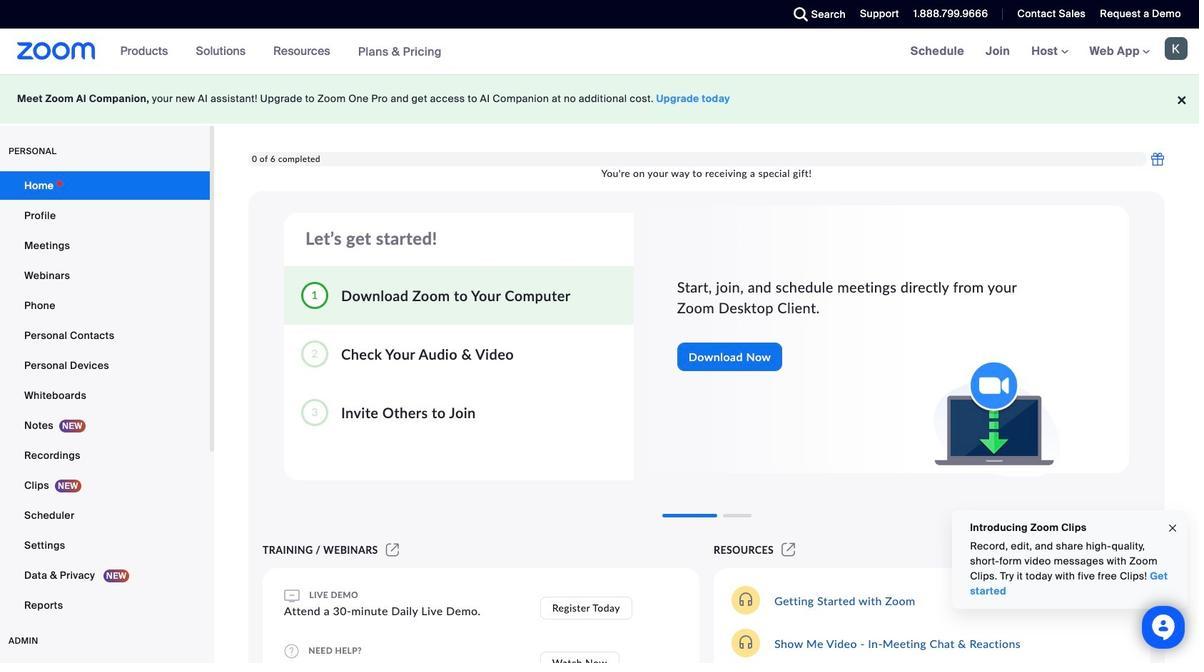 Task type: describe. For each thing, give the bounding box(es) containing it.
window new image
[[384, 544, 401, 556]]

window new image
[[780, 544, 798, 556]]

close image
[[1167, 520, 1179, 536]]



Task type: locate. For each thing, give the bounding box(es) containing it.
product information navigation
[[110, 29, 453, 75]]

footer
[[0, 74, 1199, 124]]

profile picture image
[[1165, 37, 1188, 60]]

banner
[[0, 29, 1199, 75]]

meetings navigation
[[900, 29, 1199, 75]]

zoom logo image
[[17, 42, 95, 60]]

personal menu menu
[[0, 171, 210, 621]]



Task type: vqa. For each thing, say whether or not it's contained in the screenshot.
bottom secured
no



